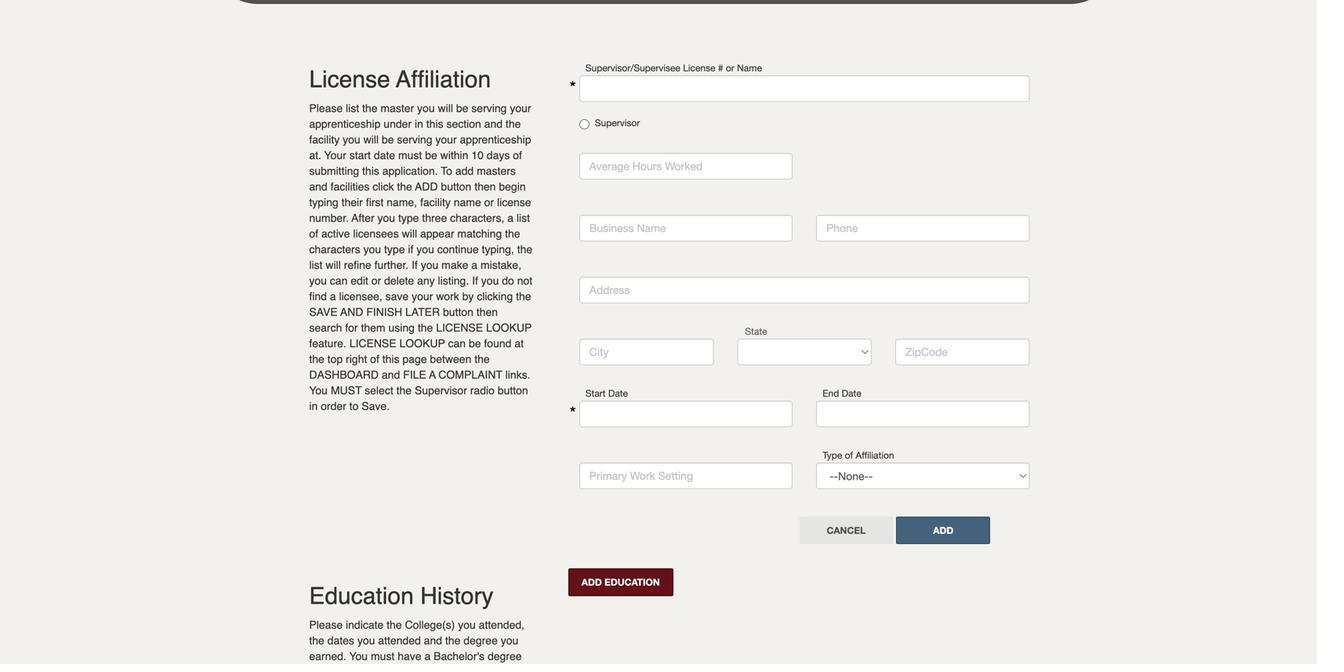 Task type: locate. For each thing, give the bounding box(es) containing it.
section
[[447, 118, 481, 130]]

please up dates
[[309, 619, 343, 632]]

2 horizontal spatial list
[[517, 212, 530, 224]]

lookup up at
[[486, 322, 532, 334]]

1 date from the left
[[609, 388, 628, 399]]

apprenticeship up days
[[460, 133, 532, 146]]

0 horizontal spatial in
[[309, 400, 318, 413]]

1 vertical spatial name
[[637, 222, 666, 235]]

City text field
[[580, 339, 714, 366]]

None radio
[[580, 119, 590, 129]]

license down by
[[436, 322, 483, 334]]

state
[[746, 326, 768, 337]]

can left edit at the left top of page
[[330, 275, 348, 287]]

type up "further."
[[384, 243, 405, 256]]

feature.
[[309, 337, 347, 350]]

this down start
[[362, 165, 380, 177]]

date right start
[[609, 388, 628, 399]]

button
[[441, 180, 472, 193], [443, 306, 474, 318], [498, 384, 528, 397]]

0 horizontal spatial supervisor
[[415, 384, 467, 397]]

you up any
[[421, 259, 439, 271]]

1 vertical spatial supervisor
[[415, 384, 467, 397]]

apprenticeship
[[309, 118, 381, 130], [460, 133, 532, 146]]

None button
[[800, 517, 894, 545], [897, 517, 991, 545], [569, 569, 674, 596], [800, 517, 894, 545], [897, 517, 991, 545], [569, 569, 674, 596]]

affiliation
[[396, 66, 491, 93], [856, 450, 895, 461]]

find
[[309, 290, 327, 303]]

date for start date
[[609, 388, 628, 399]]

you right the if
[[417, 243, 434, 256]]

0 vertical spatial or
[[726, 62, 735, 73]]

1 horizontal spatial your
[[436, 133, 457, 146]]

your
[[324, 149, 347, 162]]

1 vertical spatial lookup
[[400, 337, 445, 350]]

license up master
[[309, 66, 390, 93]]

type
[[398, 212, 419, 224], [384, 243, 405, 256]]

0 vertical spatial in
[[415, 118, 423, 130]]

lookup up the page
[[400, 337, 445, 350]]

a inside the please indicate the college(s) you attended, the dates you attended and the degree you earned. you must have a bachelor's degr
[[425, 650, 431, 663]]

2 vertical spatial your
[[412, 290, 433, 303]]

work
[[630, 469, 656, 482]]

by
[[463, 290, 474, 303]]

1 vertical spatial license
[[350, 337, 397, 350]]

2 vertical spatial or
[[372, 275, 381, 287]]

college(s)
[[405, 619, 455, 632]]

in
[[415, 118, 423, 130], [309, 400, 318, 413]]

Average Hours Worked number field
[[580, 153, 793, 180]]

begin
[[499, 180, 526, 193]]

if up by
[[472, 275, 478, 287]]

1 vertical spatial button
[[443, 306, 474, 318]]

if down the if
[[412, 259, 418, 271]]

apprenticeship up the your
[[309, 118, 381, 130]]

serving down under
[[397, 133, 433, 146]]

top
[[328, 353, 343, 366]]

1 horizontal spatial name
[[737, 62, 762, 73]]

history
[[421, 583, 494, 610]]

1 vertical spatial you
[[350, 650, 368, 663]]

1 vertical spatial this
[[362, 165, 380, 177]]

if
[[408, 243, 414, 256]]

type of affiliation
[[823, 450, 895, 461]]

1 horizontal spatial license
[[436, 322, 483, 334]]

dashboard
[[309, 369, 379, 381]]

be left within
[[425, 149, 438, 162]]

1 horizontal spatial serving
[[472, 102, 507, 115]]

address
[[590, 284, 630, 297]]

1 vertical spatial serving
[[397, 133, 433, 146]]

facility up at.
[[309, 133, 340, 146]]

your up later
[[412, 290, 433, 303]]

1 vertical spatial facility
[[420, 196, 451, 209]]

0 vertical spatial can
[[330, 275, 348, 287]]

type down name,
[[398, 212, 419, 224]]

or right edit at the left top of page
[[372, 275, 381, 287]]

list left master
[[346, 102, 359, 115]]

first
[[366, 196, 384, 209]]

for
[[345, 322, 358, 334]]

you down dates
[[350, 650, 368, 663]]

and down college(s)
[[424, 635, 442, 647]]

please up the your
[[309, 102, 343, 115]]

hours
[[633, 160, 662, 173]]

0 vertical spatial must
[[398, 149, 422, 162]]

name right #
[[737, 62, 762, 73]]

you inside "please list the master you will be serving your apprenticeship under in this section and the facility you will be serving your apprenticeship at. your start date must be within 10 days of submitting this application. to add masters and facilities click the add button then begin typing their first name, facility name or license number. after you type three characters, a list of active licensees will appear matching the characters you type if you continue typing, the list will refine further. if you make a mistake, you can edit or delete any listing. if you do not find a licensee, save your work by clicking the save and finish later button then search for them using the license lookup feature. license lookup can be found at the top right of this page between the dashboard and file a complaint links. you must select the supervisor radio button in order to save."
[[309, 384, 328, 397]]

page
[[403, 353, 427, 366]]

will up the if
[[402, 227, 417, 240]]

date
[[609, 388, 628, 399], [842, 388, 862, 399]]

0 vertical spatial apprenticeship
[[309, 118, 381, 130]]

the left master
[[362, 102, 378, 115]]

end
[[823, 388, 840, 399]]

zipcode
[[906, 346, 948, 358]]

2 horizontal spatial this
[[427, 118, 444, 130]]

you
[[309, 384, 328, 397], [350, 650, 368, 663]]

be up section
[[456, 102, 469, 115]]

0 vertical spatial affiliation
[[396, 66, 491, 93]]

can up between
[[448, 337, 466, 350]]

or right #
[[726, 62, 735, 73]]

then down the masters
[[475, 180, 496, 193]]

0 horizontal spatial name
[[637, 222, 666, 235]]

search
[[309, 322, 342, 334]]

1 horizontal spatial supervisor
[[595, 117, 640, 128]]

save.
[[362, 400, 390, 413]]

later
[[406, 306, 440, 318]]

button down by
[[443, 306, 474, 318]]

1 horizontal spatial license
[[683, 62, 716, 73]]

ZipCode text field
[[896, 339, 1030, 366]]

in left order
[[309, 400, 318, 413]]

0 vertical spatial you
[[309, 384, 328, 397]]

2 horizontal spatial your
[[510, 102, 532, 115]]

not
[[517, 275, 533, 287]]

please inside the please indicate the college(s) you attended, the dates you attended and the degree you earned. you must have a bachelor's degr
[[309, 619, 343, 632]]

1 horizontal spatial apprenticeship
[[460, 133, 532, 146]]

1 horizontal spatial if
[[472, 275, 478, 287]]

number.
[[309, 212, 349, 224]]

must up the application. on the left top of page
[[398, 149, 422, 162]]

0 vertical spatial facility
[[309, 133, 340, 146]]

0 horizontal spatial if
[[412, 259, 418, 271]]

earned.
[[309, 650, 347, 663]]

license down them at left
[[350, 337, 397, 350]]

0 vertical spatial supervisor
[[595, 117, 640, 128]]

1 horizontal spatial date
[[842, 388, 862, 399]]

please inside "please list the master you will be serving your apprenticeship under in this section and the facility you will be serving your apprenticeship at. your start date must be within 10 days of submitting this application. to add masters and facilities click the add button then begin typing their first name, facility name or license number. after you type three characters, a list of active licensees will appear matching the characters you type if you continue typing, the list will refine further. if you make a mistake, you can edit or delete any listing. if you do not find a licensee, save your work by clicking the save and finish later button then search for them using the license lookup feature. license lookup can be found at the top right of this page between the dashboard and file a complaint links. you must select the supervisor radio button in order to save."
[[309, 102, 343, 115]]

Business Name text field
[[580, 215, 793, 242]]

in right under
[[415, 118, 423, 130]]

facility up the three
[[420, 196, 451, 209]]

facilities
[[331, 180, 370, 193]]

clicking
[[477, 290, 513, 303]]

affiliation up section
[[396, 66, 491, 93]]

will
[[438, 102, 453, 115], [364, 133, 379, 146], [402, 227, 417, 240], [326, 259, 341, 271]]

matching
[[458, 227, 502, 240]]

0 horizontal spatial date
[[609, 388, 628, 399]]

0 horizontal spatial lookup
[[400, 337, 445, 350]]

1 horizontal spatial you
[[350, 650, 368, 663]]

of
[[513, 149, 522, 162], [309, 227, 318, 240], [370, 353, 380, 366], [845, 450, 854, 461]]

must down attended
[[371, 650, 395, 663]]

0 horizontal spatial license
[[309, 66, 390, 93]]

0 vertical spatial lookup
[[486, 322, 532, 334]]

0 vertical spatial if
[[412, 259, 418, 271]]

you right master
[[417, 102, 435, 115]]

supervisor up average
[[595, 117, 640, 128]]

1 vertical spatial or
[[484, 196, 494, 209]]

Supervisor/Supervisee License # or Name text field
[[580, 75, 1030, 102]]

2 vertical spatial list
[[309, 259, 323, 271]]

the up bachelor's
[[445, 635, 461, 647]]

the up attended
[[387, 619, 402, 632]]

date
[[374, 149, 395, 162]]

your up within
[[436, 133, 457, 146]]

you up order
[[309, 384, 328, 397]]

serving
[[472, 102, 507, 115], [397, 133, 433, 146]]

you inside the please indicate the college(s) you attended, the dates you attended and the degree you earned. you must have a bachelor's degr
[[350, 650, 368, 663]]

license left #
[[683, 62, 716, 73]]

please for education history
[[309, 619, 343, 632]]

complaint
[[439, 369, 503, 381]]

must inside the please indicate the college(s) you attended, the dates you attended and the degree you earned. you must have a bachelor's degr
[[371, 650, 395, 663]]

within
[[441, 149, 469, 162]]

continue
[[438, 243, 479, 256]]

1 vertical spatial must
[[371, 650, 395, 663]]

list down characters
[[309, 259, 323, 271]]

please
[[309, 102, 343, 115], [309, 619, 343, 632]]

2 date from the left
[[842, 388, 862, 399]]

2 horizontal spatial or
[[726, 62, 735, 73]]

under
[[384, 118, 412, 130]]

0 vertical spatial please
[[309, 102, 343, 115]]

found
[[484, 337, 512, 350]]

their
[[342, 196, 363, 209]]

0 horizontal spatial your
[[412, 290, 433, 303]]

1 horizontal spatial facility
[[420, 196, 451, 209]]

0 horizontal spatial apprenticeship
[[309, 118, 381, 130]]

phone
[[827, 222, 858, 235]]

this left section
[[427, 118, 444, 130]]

1 horizontal spatial lookup
[[486, 322, 532, 334]]

a right have
[[425, 650, 431, 663]]

you up the degree at the left
[[458, 619, 476, 632]]

you up find
[[309, 275, 327, 287]]

2 please from the top
[[309, 619, 343, 632]]

supervisor
[[595, 117, 640, 128], [415, 384, 467, 397]]

the
[[362, 102, 378, 115], [506, 118, 521, 130], [397, 180, 412, 193], [505, 227, 521, 240], [517, 243, 533, 256], [516, 290, 532, 303], [418, 322, 433, 334], [309, 353, 325, 366], [475, 353, 490, 366], [397, 384, 412, 397], [387, 619, 402, 632], [309, 635, 325, 647], [445, 635, 461, 647]]

or up characters,
[[484, 196, 494, 209]]

0 horizontal spatial list
[[309, 259, 323, 271]]

button down "links."
[[498, 384, 528, 397]]

appear
[[420, 227, 455, 240]]

Address text field
[[580, 277, 1030, 304]]

name right business
[[637, 222, 666, 235]]

1 vertical spatial list
[[517, 212, 530, 224]]

2 vertical spatial this
[[383, 353, 400, 366]]

this left the page
[[383, 353, 400, 366]]

the down later
[[418, 322, 433, 334]]

serving up section
[[472, 102, 507, 115]]

1 vertical spatial your
[[436, 133, 457, 146]]

license
[[436, 322, 483, 334], [350, 337, 397, 350]]

will up section
[[438, 102, 453, 115]]

radio
[[470, 384, 495, 397]]

and
[[485, 118, 503, 130], [309, 180, 328, 193], [382, 369, 400, 381], [424, 635, 442, 647]]

0 horizontal spatial affiliation
[[396, 66, 491, 93]]

1 vertical spatial then
[[477, 306, 498, 318]]

lookup
[[486, 322, 532, 334], [400, 337, 445, 350]]

1 horizontal spatial must
[[398, 149, 422, 162]]

1 vertical spatial can
[[448, 337, 466, 350]]

supervisor down a
[[415, 384, 467, 397]]

Start Date text field
[[580, 401, 793, 428]]

license
[[497, 196, 531, 209]]

0 horizontal spatial or
[[372, 275, 381, 287]]

0 horizontal spatial facility
[[309, 133, 340, 146]]

at
[[515, 337, 524, 350]]

date right the end
[[842, 388, 862, 399]]

your
[[510, 102, 532, 115], [436, 133, 457, 146], [412, 290, 433, 303]]

right
[[346, 353, 367, 366]]

name
[[454, 196, 481, 209]]

to
[[441, 165, 453, 177]]

the left "top"
[[309, 353, 325, 366]]

must
[[331, 384, 362, 397]]

1 horizontal spatial list
[[346, 102, 359, 115]]

1 vertical spatial in
[[309, 400, 318, 413]]

will up start
[[364, 133, 379, 146]]

type
[[823, 450, 843, 461]]

three
[[422, 212, 447, 224]]

must
[[398, 149, 422, 162], [371, 650, 395, 663]]

affiliation right type
[[856, 450, 895, 461]]

1 horizontal spatial affiliation
[[856, 450, 895, 461]]

0 horizontal spatial you
[[309, 384, 328, 397]]

button down the add
[[441, 180, 472, 193]]

then down the clicking
[[477, 306, 498, 318]]

list down license on the top of page
[[517, 212, 530, 224]]

start
[[350, 149, 371, 162]]

1 vertical spatial please
[[309, 619, 343, 632]]

1 please from the top
[[309, 102, 343, 115]]

0 horizontal spatial must
[[371, 650, 395, 663]]

your up days
[[510, 102, 532, 115]]



Task type: describe. For each thing, give the bounding box(es) containing it.
city
[[590, 346, 609, 358]]

0 vertical spatial type
[[398, 212, 419, 224]]

select
[[365, 384, 394, 397]]

links.
[[506, 369, 531, 381]]

0 vertical spatial then
[[475, 180, 496, 193]]

indicate
[[346, 619, 384, 632]]

licensee,
[[339, 290, 383, 303]]

worked
[[665, 160, 703, 173]]

Phone text field
[[817, 215, 1030, 242]]

0 vertical spatial button
[[441, 180, 472, 193]]

0 horizontal spatial serving
[[397, 133, 433, 146]]

master
[[381, 102, 414, 115]]

you down licensees
[[364, 243, 381, 256]]

listing.
[[438, 275, 469, 287]]

work
[[436, 290, 459, 303]]

business
[[590, 222, 634, 235]]

submitting
[[309, 165, 359, 177]]

setting
[[659, 469, 693, 482]]

1 horizontal spatial can
[[448, 337, 466, 350]]

them
[[361, 322, 386, 334]]

attended
[[378, 635, 421, 647]]

1 horizontal spatial this
[[383, 353, 400, 366]]

edit
[[351, 275, 369, 287]]

a right find
[[330, 290, 336, 303]]

license affiliation
[[309, 66, 491, 93]]

End Date text field
[[817, 401, 1030, 428]]

characters
[[309, 243, 361, 256]]

be up date
[[382, 133, 394, 146]]

you down attended, in the bottom left of the page
[[501, 635, 519, 647]]

0 vertical spatial name
[[737, 62, 762, 73]]

the down file
[[397, 384, 412, 397]]

1 horizontal spatial or
[[484, 196, 494, 209]]

a
[[429, 369, 436, 381]]

you up start
[[343, 133, 361, 146]]

typing,
[[482, 243, 514, 256]]

licensees
[[353, 227, 399, 240]]

date for end date
[[842, 388, 862, 399]]

the up name,
[[397, 180, 412, 193]]

1 vertical spatial if
[[472, 275, 478, 287]]

average
[[590, 160, 630, 173]]

1 vertical spatial apprenticeship
[[460, 133, 532, 146]]

will down characters
[[326, 259, 341, 271]]

mistake,
[[481, 259, 522, 271]]

start date
[[586, 388, 628, 399]]

2 vertical spatial button
[[498, 384, 528, 397]]

supervisor inside "please list the master you will be serving your apprenticeship under in this section and the facility you will be serving your apprenticeship at. your start date must be within 10 days of submitting this application. to add masters and facilities click the add button then begin typing their first name, facility name or license number. after you type three characters, a list of active licensees will appear matching the characters you type if you continue typing, the list will refine further. if you make a mistake, you can edit or delete any listing. if you do not find a licensee, save your work by clicking the save and finish later button then search for them using the license lookup feature. license lookup can be found at the top right of this page between the dashboard and file a complaint links. you must select the supervisor radio button in order to save."
[[415, 384, 467, 397]]

the up "typing,"
[[505, 227, 521, 240]]

0 vertical spatial serving
[[472, 102, 507, 115]]

the down not
[[516, 290, 532, 303]]

active
[[322, 227, 350, 240]]

using
[[389, 322, 415, 334]]

education history
[[309, 583, 494, 610]]

0 horizontal spatial this
[[362, 165, 380, 177]]

and up "select" at the left bottom of the page
[[382, 369, 400, 381]]

the up earned. at the left of page
[[309, 635, 325, 647]]

to
[[350, 400, 359, 413]]

degree
[[464, 635, 498, 647]]

be left found
[[469, 337, 481, 350]]

a down license on the top of page
[[508, 212, 514, 224]]

you up the clicking
[[481, 275, 499, 287]]

of right days
[[513, 149, 522, 162]]

10
[[472, 149, 484, 162]]

0 horizontal spatial can
[[330, 275, 348, 287]]

education
[[309, 583, 414, 610]]

must inside "please list the master you will be serving your apprenticeship under in this section and the facility you will be serving your apprenticeship at. your start date must be within 10 days of submitting this application. to add masters and facilities click the add button then begin typing their first name, facility name or license number. after you type three characters, a list of active licensees will appear matching the characters you type if you continue typing, the list will refine further. if you make a mistake, you can edit or delete any listing. if you do not find a licensee, save your work by clicking the save and finish later button then search for them using the license lookup feature. license lookup can be found at the top right of this page between the dashboard and file a complaint links. you must select the supervisor radio button in order to save."
[[398, 149, 422, 162]]

at.
[[309, 149, 322, 162]]

please list the master you will be serving your apprenticeship under in this section and the facility you will be serving your apprenticeship at. your start date must be within 10 days of submitting this application. to add masters and facilities click the add button then begin typing their first name, facility name or license number. after you type three characters, a list of active licensees will appear matching the characters you type if you continue typing, the list will refine further. if you make a mistake, you can edit or delete any listing. if you do not find a licensee, save your work by clicking the save and finish later button then search for them using the license lookup feature. license lookup can be found at the top right of this page between the dashboard and file a complaint links. you must select the supervisor radio button in order to save.
[[309, 102, 533, 413]]

average hours worked
[[590, 160, 703, 173]]

0 vertical spatial list
[[346, 102, 359, 115]]

add
[[415, 180, 438, 193]]

save
[[309, 306, 338, 318]]

and
[[341, 306, 363, 318]]

refine
[[344, 259, 372, 271]]

business name
[[590, 222, 666, 235]]

supervisor/supervisee license # or name
[[586, 62, 762, 73]]

dates
[[328, 635, 355, 647]]

of right type
[[845, 450, 854, 461]]

0 horizontal spatial license
[[350, 337, 397, 350]]

order
[[321, 400, 347, 413]]

file
[[403, 369, 427, 381]]

the up complaint
[[475, 353, 490, 366]]

between
[[430, 353, 472, 366]]

save
[[386, 290, 409, 303]]

any
[[417, 275, 435, 287]]

make
[[442, 259, 469, 271]]

have
[[398, 650, 422, 663]]

and inside the please indicate the college(s) you attended, the dates you attended and the degree you earned. you must have a bachelor's degr
[[424, 635, 442, 647]]

days
[[487, 149, 510, 162]]

of down number.
[[309, 227, 318, 240]]

do
[[502, 275, 514, 287]]

1 vertical spatial affiliation
[[856, 450, 895, 461]]

you down indicate
[[358, 635, 375, 647]]

Primary Work Setting text field
[[580, 463, 793, 489]]

#
[[718, 62, 724, 73]]

characters,
[[450, 212, 505, 224]]

finish
[[367, 306, 403, 318]]

and right section
[[485, 118, 503, 130]]

primary
[[590, 469, 627, 482]]

0 vertical spatial license
[[436, 322, 483, 334]]

a right make
[[472, 259, 478, 271]]

of right the right
[[370, 353, 380, 366]]

typing
[[309, 196, 339, 209]]

1 vertical spatial type
[[384, 243, 405, 256]]

name,
[[387, 196, 417, 209]]

delete
[[384, 275, 414, 287]]

1 horizontal spatial in
[[415, 118, 423, 130]]

click
[[373, 180, 394, 193]]

you up licensees
[[378, 212, 395, 224]]

please for license affiliation
[[309, 102, 343, 115]]

please indicate the college(s) you attended, the dates you attended and the degree you earned. you must have a bachelor's degr
[[309, 619, 533, 664]]

application.
[[383, 165, 438, 177]]

primary work setting
[[590, 469, 693, 482]]

and up typing
[[309, 180, 328, 193]]

after
[[352, 212, 375, 224]]

start
[[586, 388, 606, 399]]

the up days
[[506, 118, 521, 130]]

supervisor/supervisee
[[586, 62, 681, 73]]

0 vertical spatial this
[[427, 118, 444, 130]]

add
[[456, 165, 474, 177]]

end date
[[823, 388, 862, 399]]

the right "typing,"
[[517, 243, 533, 256]]

0 vertical spatial your
[[510, 102, 532, 115]]



Task type: vqa. For each thing, say whether or not it's contained in the screenshot.
1st The Please from the bottom of the page
yes



